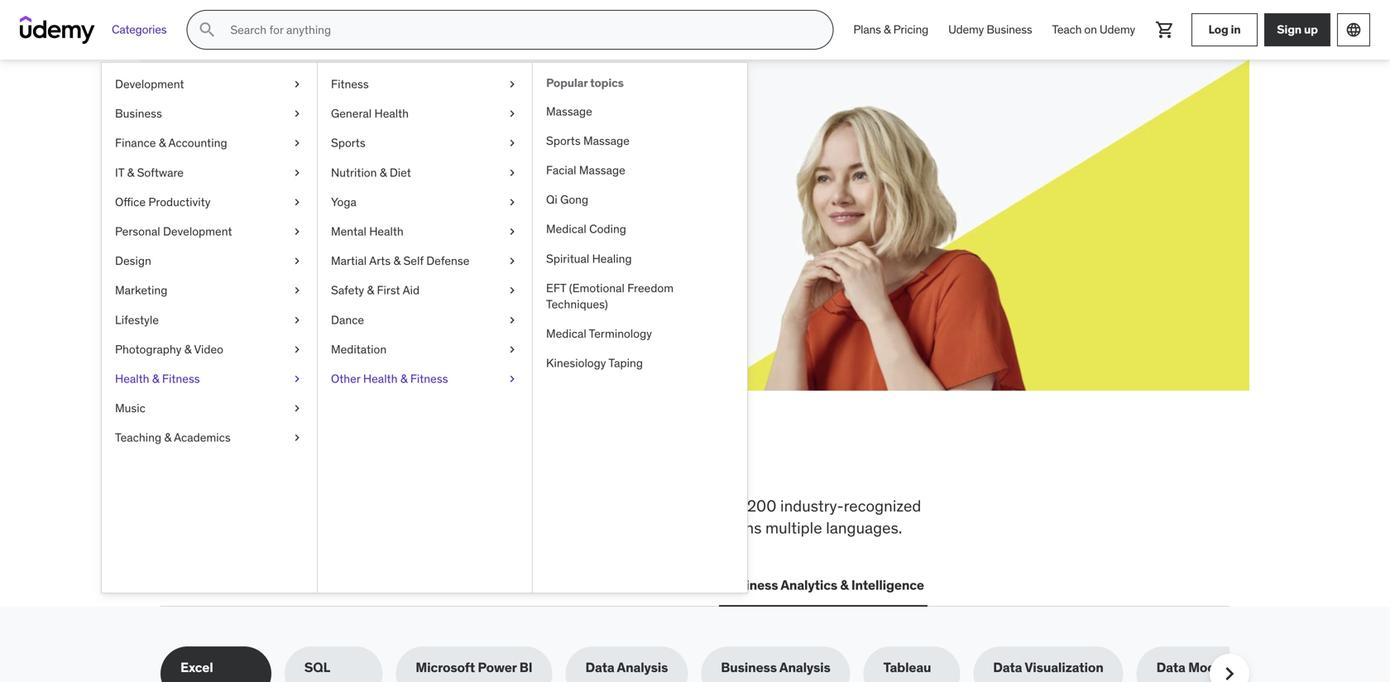 Task type: vqa. For each thing, say whether or not it's contained in the screenshot.
future
yes



Task type: locate. For each thing, give the bounding box(es) containing it.
massage down sports massage
[[579, 163, 626, 178]]

data visualization
[[994, 659, 1104, 676]]

development down categories dropdown button
[[115, 77, 184, 91]]

fitness inside "link"
[[162, 371, 200, 386]]

udemy business link
[[939, 10, 1043, 50]]

xsmall image inside fitness link
[[506, 76, 519, 92]]

xsmall image for sports
[[506, 135, 519, 151]]

kinesiology
[[546, 356, 606, 371]]

shopping cart with 0 items image
[[1156, 20, 1175, 40]]

massage for facial massage
[[579, 163, 626, 178]]

data left science
[[503, 577, 533, 594]]

massage
[[546, 104, 593, 119], [584, 133, 630, 148], [579, 163, 626, 178]]

the
[[215, 441, 268, 484]]

medical coding link
[[533, 215, 748, 244]]

1 vertical spatial skills
[[354, 496, 389, 516]]

xsmall image inside office productivity link
[[291, 194, 304, 210]]

health right other
[[363, 371, 398, 386]]

development for web
[[195, 577, 277, 594]]

sign up link
[[1265, 13, 1331, 46]]

xsmall image inside yoga link
[[506, 194, 519, 210]]

health inside "link"
[[115, 371, 149, 386]]

1 vertical spatial for
[[691, 496, 710, 516]]

medical down 'qi gong'
[[546, 222, 587, 236]]

fitness down meditation link
[[410, 371, 448, 386]]

xsmall image inside "teaching & academics" 'link'
[[291, 430, 304, 446]]

0 vertical spatial it
[[115, 165, 124, 180]]

1 vertical spatial massage
[[584, 133, 630, 148]]

xsmall image for music
[[291, 400, 304, 416]]

0 horizontal spatial for
[[299, 132, 338, 166]]

facial massage
[[546, 163, 626, 178]]

xsmall image for photography & video
[[291, 341, 304, 358]]

& inside it & software link
[[127, 165, 134, 180]]

xsmall image inside design link
[[291, 253, 304, 269]]

1 vertical spatial in
[[521, 441, 553, 484]]

place
[[625, 441, 712, 484]]

xsmall image for office productivity
[[291, 194, 304, 210]]

0 horizontal spatial it
[[115, 165, 124, 180]]

& down meditation link
[[401, 371, 408, 386]]

in right log
[[1231, 22, 1241, 37]]

eft (emotional freedom techniques)
[[546, 281, 674, 312]]

business analysis
[[721, 659, 831, 676]]

it
[[115, 165, 124, 180], [297, 577, 308, 594]]

your up with
[[343, 132, 403, 166]]

sports massage
[[546, 133, 630, 148]]

xsmall image for marketing
[[291, 282, 304, 299]]

medical for medical terminology
[[546, 326, 587, 341]]

sign up
[[1278, 22, 1318, 37]]

health & fitness
[[115, 371, 200, 386]]

0 vertical spatial for
[[299, 132, 338, 166]]

data inside "button"
[[503, 577, 533, 594]]

health inside "link"
[[363, 371, 398, 386]]

& up office
[[127, 165, 134, 180]]

0 horizontal spatial analysis
[[617, 659, 668, 676]]

topic filters element
[[161, 647, 1267, 682]]

up
[[1305, 22, 1318, 37]]

it up office
[[115, 165, 124, 180]]

& down photography
[[152, 371, 159, 386]]

1 horizontal spatial for
[[691, 496, 710, 516]]

xsmall image inside martial arts & self defense link
[[506, 253, 519, 269]]

aid
[[403, 283, 420, 298]]

it for it certifications
[[297, 577, 308, 594]]

0 horizontal spatial your
[[268, 173, 293, 190]]

all
[[161, 441, 209, 484]]

& left diet on the left of page
[[380, 165, 387, 180]]

& for accounting
[[159, 136, 166, 150]]

coding
[[589, 222, 627, 236]]

udemy right pricing
[[949, 22, 984, 37]]

medical up kinesiology at the bottom left
[[546, 326, 587, 341]]

& inside photography & video link
[[184, 342, 192, 357]]

power
[[478, 659, 517, 676]]

business inside button
[[722, 577, 778, 594]]

xsmall image for development
[[291, 76, 304, 92]]

personal development
[[115, 224, 232, 239]]

supports
[[342, 518, 405, 538]]

xsmall image for fitness
[[506, 76, 519, 92]]

for
[[299, 132, 338, 166], [691, 496, 710, 516]]

& inside finance & accounting link
[[159, 136, 166, 150]]

xsmall image
[[506, 106, 519, 122], [291, 135, 304, 151], [506, 135, 519, 151], [506, 194, 519, 210], [506, 223, 519, 240], [506, 253, 519, 269], [291, 282, 304, 299], [506, 282, 519, 299], [291, 312, 304, 328], [506, 312, 519, 328], [506, 341, 519, 358], [291, 371, 304, 387], [291, 400, 304, 416], [291, 430, 304, 446]]

& inside safety & first aid link
[[367, 283, 374, 298]]

xsmall image inside 'development' link
[[291, 76, 304, 92]]

2 vertical spatial development
[[195, 577, 277, 594]]

& inside "teaching & academics" 'link'
[[164, 430, 171, 445]]

& left 'video'
[[184, 342, 192, 357]]

health right the general
[[375, 106, 409, 121]]

development inside button
[[195, 577, 277, 594]]

1 horizontal spatial udemy
[[1100, 22, 1136, 37]]

analysis for business analysis
[[780, 659, 831, 676]]

health up arts
[[369, 224, 404, 239]]

2 vertical spatial massage
[[579, 163, 626, 178]]

1 vertical spatial it
[[297, 577, 308, 594]]

& for diet
[[380, 165, 387, 180]]

popular topics
[[546, 75, 624, 90]]

xsmall image inside other health & fitness "link"
[[506, 371, 519, 387]]

meditation link
[[318, 335, 532, 364]]

self
[[404, 253, 424, 268]]

development right web
[[195, 577, 277, 594]]

massage for sports massage
[[584, 133, 630, 148]]

first
[[377, 283, 400, 298]]

eft (emotional freedom techniques) link
[[533, 273, 748, 319]]

& left first
[[367, 283, 374, 298]]

0 vertical spatial skills
[[274, 441, 364, 484]]

microsoft power bi
[[416, 659, 533, 676]]

sign
[[1278, 22, 1302, 37]]

martial arts & self defense
[[331, 253, 470, 268]]

xsmall image for general health
[[506, 106, 519, 122]]

xsmall image
[[291, 76, 304, 92], [506, 76, 519, 92], [291, 106, 304, 122], [291, 165, 304, 181], [506, 165, 519, 181], [291, 194, 304, 210], [291, 223, 304, 240], [291, 253, 304, 269], [291, 341, 304, 358], [506, 371, 519, 387]]

it inside button
[[297, 577, 308, 594]]

data right bi
[[586, 659, 615, 676]]

200
[[747, 496, 777, 516]]

xsmall image inside the personal development link
[[291, 223, 304, 240]]

1 horizontal spatial it
[[297, 577, 308, 594]]

defense
[[426, 253, 470, 268]]

1 medical from the top
[[546, 222, 587, 236]]

modeling
[[1189, 659, 1247, 676]]

1 vertical spatial development
[[163, 224, 232, 239]]

spiritual healing
[[546, 251, 632, 266]]

2 analysis from the left
[[780, 659, 831, 676]]

web development
[[164, 577, 277, 594]]

over
[[714, 496, 744, 516]]

medical
[[546, 222, 587, 236], [546, 326, 587, 341]]

1 analysis from the left
[[617, 659, 668, 676]]

massage inside 'link'
[[584, 133, 630, 148]]

on
[[1085, 22, 1097, 37]]

1 horizontal spatial in
[[1231, 22, 1241, 37]]

1 horizontal spatial your
[[343, 132, 403, 166]]

& left the self
[[394, 253, 401, 268]]

general
[[331, 106, 372, 121]]

teach on udemy
[[1053, 22, 1136, 37]]

nutrition & diet link
[[318, 158, 532, 187]]

1 horizontal spatial sports
[[546, 133, 581, 148]]

next image
[[1217, 661, 1243, 682]]

analytics
[[781, 577, 838, 594]]

skills
[[220, 132, 294, 166]]

health
[[375, 106, 409, 121], [369, 224, 404, 239], [115, 371, 149, 386], [363, 371, 398, 386]]

1 horizontal spatial analysis
[[780, 659, 831, 676]]

skills up workplace
[[274, 441, 364, 484]]

xsmall image inside finance & accounting link
[[291, 135, 304, 151]]

for inside the skills for your future expand your potential with a course. starting at just $12.99 through dec 15.
[[299, 132, 338, 166]]

0 horizontal spatial fitness
[[162, 371, 200, 386]]

& right "finance"
[[159, 136, 166, 150]]

xsmall image inside health & fitness "link"
[[291, 371, 304, 387]]

sports up facial
[[546, 133, 581, 148]]

business inside topic filters element
[[721, 659, 777, 676]]

xsmall image inside safety & first aid link
[[506, 282, 519, 299]]

in up including
[[521, 441, 553, 484]]

teach on udemy link
[[1043, 10, 1146, 50]]

for up potential
[[299, 132, 338, 166]]

safety & first aid link
[[318, 276, 532, 305]]

massage down the popular
[[546, 104, 593, 119]]

xsmall image inside it & software link
[[291, 165, 304, 181]]

certifications
[[311, 577, 395, 594]]

udemy right on
[[1100, 22, 1136, 37]]

& inside the plans & pricing link
[[884, 22, 891, 37]]

xsmall image inside lifestyle 'link'
[[291, 312, 304, 328]]

categories button
[[102, 10, 177, 50]]

marketing
[[115, 283, 168, 298]]

& right analytics at the bottom
[[841, 577, 849, 594]]

0 horizontal spatial in
[[521, 441, 553, 484]]

marketing link
[[102, 276, 317, 305]]

0 horizontal spatial sports
[[331, 136, 366, 150]]

mental
[[331, 224, 367, 239]]

nutrition
[[331, 165, 377, 180]]

office
[[115, 194, 146, 209]]

potential
[[297, 173, 349, 190]]

& right plans
[[884, 22, 891, 37]]

industry-
[[781, 496, 844, 516]]

safety & first aid
[[331, 283, 420, 298]]

xsmall image inside photography & video link
[[291, 341, 304, 358]]

xsmall image inside marketing link
[[291, 282, 304, 299]]

qi gong
[[546, 192, 589, 207]]

martial
[[331, 253, 367, 268]]

xsmall image inside 'general health' link
[[506, 106, 519, 122]]

xsmall image inside mental health link
[[506, 223, 519, 240]]

& for pricing
[[884, 22, 891, 37]]

2 horizontal spatial fitness
[[410, 371, 448, 386]]

qi gong link
[[533, 185, 748, 215]]

fitness up the general
[[331, 77, 369, 91]]

xsmall image inside meditation link
[[506, 341, 519, 358]]

sports inside 'link'
[[546, 133, 581, 148]]

xsmall image inside dance link
[[506, 312, 519, 328]]

for up and
[[691, 496, 710, 516]]

development down office productivity link
[[163, 224, 232, 239]]

health for other health & fitness
[[363, 371, 398, 386]]

analysis for data analysis
[[617, 659, 668, 676]]

your up through
[[268, 173, 293, 190]]

& for first
[[367, 283, 374, 298]]

log in link
[[1192, 13, 1258, 46]]

& inside health & fitness "link"
[[152, 371, 159, 386]]

skills up the supports at left
[[354, 496, 389, 516]]

health up music
[[115, 371, 149, 386]]

& for video
[[184, 342, 192, 357]]

future
[[408, 132, 489, 166]]

& for software
[[127, 165, 134, 180]]

0 vertical spatial medical
[[546, 222, 587, 236]]

& inside nutrition & diet link
[[380, 165, 387, 180]]

& for academics
[[164, 430, 171, 445]]

1 vertical spatial medical
[[546, 326, 587, 341]]

choose a language image
[[1346, 22, 1363, 38]]

data for data modeling
[[1157, 659, 1186, 676]]

xsmall image inside nutrition & diet link
[[506, 165, 519, 181]]

2 medical from the top
[[546, 326, 587, 341]]

data left modeling
[[1157, 659, 1186, 676]]

0 horizontal spatial udemy
[[949, 22, 984, 37]]

music
[[115, 401, 146, 416]]

xsmall image for teaching & academics
[[291, 430, 304, 446]]

it for it & software
[[115, 165, 124, 180]]

photography & video link
[[102, 335, 317, 364]]

1 vertical spatial your
[[268, 173, 293, 190]]

xsmall image inside business link
[[291, 106, 304, 122]]

it left certifications
[[297, 577, 308, 594]]

xsmall image inside sports link
[[506, 135, 519, 151]]

freedom
[[628, 281, 674, 295]]

massage up facial massage
[[584, 133, 630, 148]]

certifications,
[[161, 518, 256, 538]]

personal development link
[[102, 217, 317, 246]]

your
[[343, 132, 403, 166], [268, 173, 293, 190]]

sports down the general
[[331, 136, 366, 150]]

0 vertical spatial your
[[343, 132, 403, 166]]

dance link
[[318, 305, 532, 335]]

& right teaching
[[164, 430, 171, 445]]

data left the visualization
[[994, 659, 1023, 676]]

fitness down photography & video
[[162, 371, 200, 386]]

skills inside covering critical workplace skills to technical topics, including prep content for over 200 industry-recognized certifications, our catalog supports well-rounded professional development and spans multiple languages.
[[354, 496, 389, 516]]

xsmall image for dance
[[506, 312, 519, 328]]

xsmall image inside music link
[[291, 400, 304, 416]]



Task type: describe. For each thing, give the bounding box(es) containing it.
yoga link
[[318, 187, 532, 217]]

health for mental health
[[369, 224, 404, 239]]

business for business analytics & intelligence
[[722, 577, 778, 594]]

development
[[595, 518, 687, 538]]

xsmall image for other health & fitness
[[506, 371, 519, 387]]

general health
[[331, 106, 409, 121]]

techniques)
[[546, 297, 608, 312]]

gong
[[561, 192, 589, 207]]

data for data science
[[503, 577, 533, 594]]

xsmall image for business
[[291, 106, 304, 122]]

data for data analysis
[[586, 659, 615, 676]]

design link
[[102, 246, 317, 276]]

dec
[[313, 191, 337, 208]]

qi
[[546, 192, 558, 207]]

xsmall image for yoga
[[506, 194, 519, 210]]

science
[[535, 577, 585, 594]]

spans
[[720, 518, 762, 538]]

topics,
[[478, 496, 525, 516]]

kinesiology taping
[[546, 356, 643, 371]]

with
[[352, 173, 377, 190]]

fitness link
[[318, 70, 532, 99]]

0 vertical spatial massage
[[546, 104, 593, 119]]

plans & pricing link
[[844, 10, 939, 50]]

multiple
[[766, 518, 823, 538]]

xsmall image for finance & accounting
[[291, 135, 304, 151]]

other health & fitness element
[[532, 63, 748, 593]]

languages.
[[826, 518, 903, 538]]

udemy image
[[20, 16, 95, 44]]

video
[[194, 342, 224, 357]]

professional
[[505, 518, 591, 538]]

1 horizontal spatial fitness
[[331, 77, 369, 91]]

xsmall image for health & fitness
[[291, 371, 304, 387]]

xsmall image for safety & first aid
[[506, 282, 519, 299]]

visualization
[[1025, 659, 1104, 676]]

fitness inside "link"
[[410, 371, 448, 386]]

business for business analysis
[[721, 659, 777, 676]]

$12.99
[[220, 191, 260, 208]]

0 vertical spatial development
[[115, 77, 184, 91]]

office productivity
[[115, 194, 211, 209]]

log
[[1209, 22, 1229, 37]]

course.
[[391, 173, 434, 190]]

rounded
[[443, 518, 501, 538]]

xsmall image for nutrition & diet
[[506, 165, 519, 181]]

excel
[[180, 659, 213, 676]]

mental health link
[[318, 217, 532, 246]]

medical coding
[[546, 222, 627, 236]]

academics
[[174, 430, 231, 445]]

for inside covering critical workplace skills to technical topics, including prep content for over 200 industry-recognized certifications, our catalog supports well-rounded professional development and spans multiple languages.
[[691, 496, 710, 516]]

medical terminology
[[546, 326, 652, 341]]

health for general health
[[375, 106, 409, 121]]

udemy business
[[949, 22, 1033, 37]]

leadership button
[[412, 566, 487, 605]]

design
[[115, 253, 151, 268]]

nutrition & diet
[[331, 165, 411, 180]]

communication button
[[601, 566, 706, 605]]

productivity
[[149, 194, 211, 209]]

xsmall image for lifestyle
[[291, 312, 304, 328]]

sports for sports
[[331, 136, 366, 150]]

medical for medical coding
[[546, 222, 587, 236]]

all the skills you need in one place
[[161, 441, 712, 484]]

finance & accounting link
[[102, 128, 317, 158]]

& inside martial arts & self defense link
[[394, 253, 401, 268]]

yoga
[[331, 194, 357, 209]]

it certifications
[[297, 577, 395, 594]]

it & software link
[[102, 158, 317, 187]]

data modeling
[[1157, 659, 1247, 676]]

xsmall image for mental health
[[506, 223, 519, 240]]

skills for your future expand your potential with a course. starting at just $12.99 through dec 15.
[[220, 132, 524, 208]]

business for business
[[115, 106, 162, 121]]

one
[[560, 441, 619, 484]]

2 udemy from the left
[[1100, 22, 1136, 37]]

intelligence
[[852, 577, 925, 594]]

xsmall image for personal development
[[291, 223, 304, 240]]

sql
[[304, 659, 330, 676]]

development for personal
[[163, 224, 232, 239]]

need
[[435, 441, 515, 484]]

recognized
[[844, 496, 922, 516]]

log in
[[1209, 22, 1241, 37]]

plans & pricing
[[854, 22, 929, 37]]

development link
[[102, 70, 317, 99]]

business analytics & intelligence button
[[719, 566, 928, 605]]

sports link
[[318, 128, 532, 158]]

eft
[[546, 281, 567, 295]]

submit search image
[[197, 20, 217, 40]]

0 vertical spatial in
[[1231, 22, 1241, 37]]

topics
[[590, 75, 624, 90]]

sports for sports massage
[[546, 133, 581, 148]]

business link
[[102, 99, 317, 128]]

& inside other health & fitness "link"
[[401, 371, 408, 386]]

Search for anything text field
[[227, 16, 813, 44]]

& inside business analytics & intelligence button
[[841, 577, 849, 594]]

content
[[633, 496, 687, 516]]

lifestyle link
[[102, 305, 317, 335]]

finance
[[115, 136, 156, 150]]

1 udemy from the left
[[949, 22, 984, 37]]

covering critical workplace skills to technical topics, including prep content for over 200 industry-recognized certifications, our catalog supports well-rounded professional development and spans multiple languages.
[[161, 496, 922, 538]]

data analysis
[[586, 659, 668, 676]]

xsmall image for meditation
[[506, 341, 519, 358]]

facial
[[546, 163, 577, 178]]

xsmall image for design
[[291, 253, 304, 269]]

medical terminology link
[[533, 319, 748, 349]]

microsoft
[[416, 659, 475, 676]]

and
[[690, 518, 717, 538]]

kinesiology taping link
[[533, 349, 748, 378]]

it certifications button
[[294, 566, 399, 605]]

other
[[331, 371, 361, 386]]

xsmall image for it & software
[[291, 165, 304, 181]]

& for fitness
[[152, 371, 159, 386]]

other health & fitness link
[[318, 364, 532, 394]]

plans
[[854, 22, 881, 37]]

xsmall image for martial arts & self defense
[[506, 253, 519, 269]]

mental health
[[331, 224, 404, 239]]

expand
[[220, 173, 265, 190]]

health & fitness link
[[102, 364, 317, 394]]

data for data visualization
[[994, 659, 1023, 676]]



